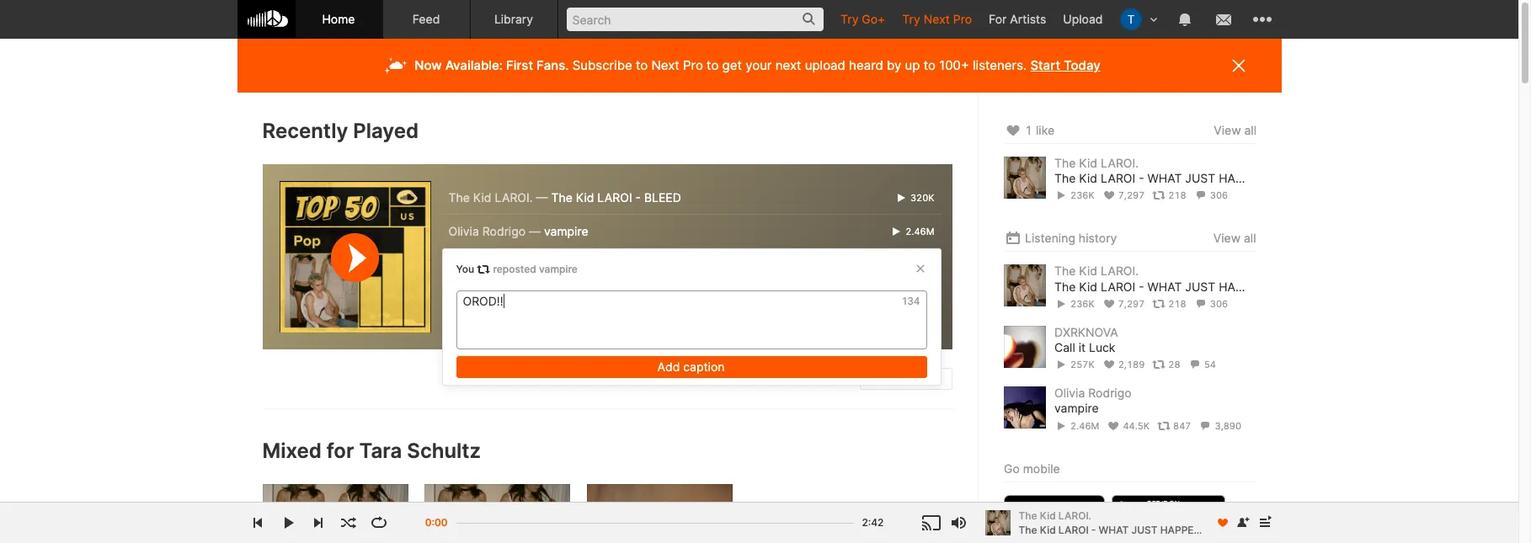 Task type: describe. For each thing, give the bounding box(es) containing it.
now available: first fans. subscribe to next pro to get your next upload heard by up to 100+ listeners. start today
[[415, 57, 1101, 73]]

history
[[1079, 231, 1117, 245]]

get
[[722, 57, 742, 73]]

it inside dxrknova call it luck
[[1078, 340, 1085, 355]]

— right mc4d
[[487, 325, 499, 339]]

the kid laroi.       — the kid laroi - bleed
[[449, 190, 681, 205]]

available:
[[445, 57, 503, 73]]

happened for middle the kid laroi - what just happened link
[[1219, 279, 1282, 294]]

bleed
[[644, 190, 681, 205]]

for
[[327, 439, 354, 463]]

home
[[322, 12, 355, 26]]

library link
[[470, 0, 558, 39]]

olivia rodrigo       — vampire
[[449, 224, 588, 238]]

your
[[746, 57, 772, 73]]

try go+ link
[[832, 0, 894, 38]]

the kid laroi - what just happened element for middle the kid laroi - what just happened link
[[1004, 265, 1046, 307]]

0 vertical spatial the kid laroi - what just happened link
[[1054, 171, 1282, 186]]

1
[[1025, 123, 1032, 137]]

to left the get
[[707, 57, 719, 73]]

laroi. up "olivia rodrigo       — vampire" on the top
[[495, 190, 533, 205]]

listening history
[[1025, 231, 1117, 245]]

go for go to playlist
[[869, 372, 885, 386]]

0 vertical spatial 2.46m
[[903, 225, 935, 237]]

dxrknova       — call it luck
[[449, 258, 592, 272]]

laroi for bottommost the kid laroi - what just happened link
[[1059, 524, 1089, 536]]

44.5k link
[[1107, 420, 1149, 432]]

caption
[[683, 360, 725, 374]]

all for listening history
[[1244, 231, 1256, 245]]

0 horizontal spatial next
[[652, 57, 680, 73]]

0 vertical spatial vampire
[[544, 224, 588, 238]]

upload link
[[1055, 0, 1112, 38]]

olivia rodrigo vampire
[[1054, 386, 1131, 416]]

218 link for middle the kid laroi - what just happened link
[[1152, 298, 1186, 310]]

for artists
[[989, 12, 1046, 26]]

2,189 link
[[1102, 359, 1145, 371]]

listening
[[1025, 231, 1075, 245]]

— down "olivia rodrigo       — vampire" on the top
[[516, 258, 527, 272]]

olivia for olivia rodrigo       — vampire
[[449, 224, 479, 238]]

100+
[[939, 57, 969, 73]]

by
[[887, 57, 902, 73]]

7,297 link for the 218 link associated with middle the kid laroi - what just happened link
[[1102, 298, 1145, 310]]

1 horizontal spatial 257k
[[1070, 359, 1094, 371]]

laroi. for the kid laroi. link related to the kid laroi - what just happened link to the top the 218 link
[[1100, 156, 1139, 170]]

847 link
[[1157, 420, 1191, 432]]

subscribe
[[573, 57, 632, 73]]

view for history
[[1214, 231, 1241, 245]]

2:42
[[862, 516, 884, 529]]

call it luck link
[[1054, 340, 1115, 356]]

home link
[[295, 0, 383, 39]]

like
[[1036, 123, 1054, 137]]

tara schultz's avatar element
[[1120, 8, 1142, 30]]

1 vertical spatial vampire
[[539, 263, 578, 276]]

go to playlist link
[[860, 368, 952, 390]]

mobile
[[1023, 461, 1060, 476]]

0 vertical spatial next
[[924, 12, 950, 26]]

218 for the kid laroi - what just happened link to the top the 218 link
[[1168, 190, 1186, 202]]

recently
[[262, 119, 348, 143]]

start today link
[[1031, 57, 1101, 73]]

for artists link
[[981, 0, 1055, 38]]

0 vertical spatial pro
[[953, 12, 972, 26]]

tara
[[359, 439, 402, 463]]

track stats element for the kid laroi. link related to the kid laroi - what just happened link to the top the 218 link
[[1054, 186, 1256, 205]]

just for the kid laroi. link related to the kid laroi - what just happened link to the top the 218 link
[[1185, 171, 1215, 185]]

the kid laroi - what just happened element for the kid laroi - what just happened link to the top
[[1004, 157, 1046, 199]]

54 link
[[1188, 359, 1216, 371]]

mixed for tara schultz
[[262, 439, 481, 463]]

0:00
[[425, 516, 448, 529]]

306 link for the kid laroi - what just happened link to the top the 218 link
[[1194, 190, 1228, 202]]

go to playlist
[[869, 372, 942, 386]]

start
[[1031, 57, 1061, 73]]

olivia for olivia rodrigo vampire
[[1054, 386, 1085, 400]]

0 horizontal spatial call
[[531, 258, 552, 272]]

reposted vampire
[[490, 263, 578, 276]]

listeners.
[[973, 57, 1027, 73]]

luck inside dxrknova call it luck
[[1089, 340, 1115, 355]]

847
[[1173, 420, 1191, 432]]

go+
[[862, 12, 886, 26]]

track stats element for "olivia rodrigo" link at right bottom
[[1054, 417, 1256, 435]]

library
[[494, 12, 533, 26]]

2 vertical spatial the kid laroi. the kid laroi - what just happened
[[1019, 509, 1215, 536]]

go mobile
[[1004, 461, 1060, 476]]

try for try next pro
[[902, 12, 921, 26]]

306 link for the 218 link associated with middle the kid laroi - what just happened link
[[1194, 298, 1228, 310]]

remaining letters progress bar
[[903, 293, 920, 310]]

mixed
[[262, 439, 322, 463]]

to left playlist
[[889, 372, 900, 386]]

all for 1 like
[[1244, 123, 1256, 137]]

2 vertical spatial the kid laroi - what just happened element
[[985, 510, 1010, 536]]

played
[[353, 119, 419, 143]]

vampire link
[[1054, 401, 1099, 417]]

try go+
[[841, 12, 886, 26]]

daily mix 1 element
[[425, 485, 571, 543]]

1 like
[[1025, 123, 1054, 137]]

rodrigo for vampire
[[1088, 386, 1131, 400]]

28
[[1168, 359, 1180, 371]]



Task type: locate. For each thing, give the bounding box(es) containing it.
1 horizontal spatial rodrigo
[[1088, 386, 1131, 400]]

0 vertical spatial the kid laroi. the kid laroi - what just happened
[[1054, 156, 1282, 185]]

pro left the get
[[683, 57, 703, 73]]

pop element
[[279, 181, 431, 333]]

to
[[636, 57, 648, 73], [707, 57, 719, 73], [924, 57, 936, 73], [889, 372, 900, 386]]

up
[[905, 57, 920, 73]]

1 vertical spatial next
[[652, 57, 680, 73]]

the kid laroi. the kid laroi - what just happened for the kid laroi - what just happened link to the top the 218 link
[[1054, 156, 1282, 185]]

0 vertical spatial 306
[[1210, 190, 1228, 202]]

next up image
[[1255, 513, 1275, 533]]

the kid laroi - what just happened link
[[1054, 171, 1282, 186], [1054, 279, 1282, 295], [1019, 523, 1215, 538]]

306
[[1210, 190, 1228, 202], [1210, 298, 1228, 310]]

vampire down the kid laroi.       — the kid laroi - bleed
[[544, 224, 588, 238]]

0 vertical spatial go
[[869, 372, 885, 386]]

feed link
[[383, 0, 470, 39]]

1 306 link from the top
[[1194, 190, 1228, 202]]

2 218 from the top
[[1168, 298, 1186, 310]]

1 7,297 link from the top
[[1102, 190, 1145, 202]]

0 vertical spatial 218
[[1168, 190, 1186, 202]]

olivia up vampire link
[[1054, 386, 1085, 400]]

add
[[657, 360, 680, 374]]

1 vertical spatial 218 link
[[1152, 298, 1186, 310]]

the kid laroi. the kid laroi - what just happened
[[1054, 156, 1282, 185], [1054, 264, 1282, 294], [1019, 509, 1215, 536]]

28 link
[[1152, 359, 1180, 371]]

0 horizontal spatial 257k
[[908, 259, 935, 271]]

just
[[1185, 171, 1215, 185], [1185, 279, 1215, 294], [682, 291, 712, 306], [1132, 524, 1158, 536]]

the kid laroi. link for the 218 link associated with middle the kid laroi - what just happened link
[[1054, 264, 1139, 278]]

laroi. for the kid laroi. link to the bottom
[[1059, 509, 1092, 522]]

call down dxrknova link
[[1054, 340, 1075, 355]]

laroi. down mobile
[[1059, 509, 1092, 522]]

0 vertical spatial 306 link
[[1194, 190, 1228, 202]]

now
[[415, 57, 442, 73]]

218 link
[[1152, 190, 1186, 202], [1152, 298, 1186, 310]]

laroi. up history
[[1100, 156, 1139, 170]]

it
[[555, 258, 562, 272], [1078, 340, 1085, 355]]

1 vertical spatial 7,297
[[1118, 298, 1145, 310]]

—
[[536, 190, 548, 205], [529, 224, 541, 238], [516, 258, 527, 272], [536, 291, 548, 306], [487, 325, 499, 339]]

the kid laroi - what just happened element
[[1004, 157, 1046, 199], [1004, 265, 1046, 307], [985, 510, 1010, 536]]

rodrigo
[[482, 224, 526, 238], [1088, 386, 1131, 400]]

rodrigo inside olivia rodrigo vampire
[[1088, 386, 1131, 400]]

recently played
[[262, 119, 419, 143]]

your super mix element
[[262, 485, 408, 543]]

happened for the kid laroi - what just happened link to the top
[[1219, 171, 1282, 185]]

54
[[1204, 359, 1216, 371]]

what for the kid laroi. link to the bottom
[[1099, 524, 1129, 536]]

7,297 link
[[1102, 190, 1145, 202], [1102, 298, 1145, 310]]

2.46m down 320k
[[903, 225, 935, 237]]

3,890 link
[[1199, 420, 1241, 432]]

1 vertical spatial luck
[[1089, 340, 1115, 355]]

try right go+
[[902, 12, 921, 26]]

vampire inside olivia rodrigo vampire
[[1054, 401, 1099, 416]]

first
[[506, 57, 533, 73]]

add caption button
[[456, 356, 927, 378]]

0 horizontal spatial 2.46m
[[903, 225, 935, 237]]

next up 100+
[[924, 12, 950, 26]]

dxrknova down "olivia rodrigo       — vampire" on the top
[[449, 258, 512, 272]]

call inside dxrknova call it luck
[[1054, 340, 1075, 355]]

0 horizontal spatial olivia
[[449, 224, 479, 238]]

1 vertical spatial the kid laroi. link
[[1054, 264, 1139, 278]]

0 horizontal spatial try
[[841, 12, 859, 26]]

luck up the kid laroi.       — the kid laroi - what just happened
[[565, 258, 592, 272]]

0 vertical spatial dxrknova
[[449, 258, 512, 272]]

285k
[[908, 327, 935, 338]]

1 vertical spatial view
[[1214, 231, 1241, 245]]

2 7,297 from the top
[[1118, 298, 1145, 310]]

0 horizontal spatial it
[[555, 258, 562, 272]]

2 view from the top
[[1214, 231, 1241, 245]]

2 try from the left
[[902, 12, 921, 26]]

1 horizontal spatial go
[[1004, 461, 1019, 476]]

1 vertical spatial the kid laroi. the kid laroi - what just happened
[[1054, 264, 1282, 294]]

1 try from the left
[[841, 12, 859, 26]]

view for like
[[1214, 123, 1241, 137]]

257k
[[908, 259, 935, 271], [1070, 359, 1094, 371]]

view
[[1214, 123, 1241, 137], [1214, 231, 1241, 245]]

7,297 link up history
[[1102, 190, 1145, 202]]

laroi. for the 218 link associated with middle the kid laroi - what just happened link's the kid laroi. link
[[1100, 264, 1139, 278]]

2,189
[[1118, 359, 1145, 371]]

236k for the kid laroi - what just happened link to the top
[[1070, 190, 1094, 202]]

1 horizontal spatial next
[[924, 12, 950, 26]]

just for the 218 link associated with middle the kid laroi - what just happened link's the kid laroi. link
[[1185, 279, 1215, 294]]

1 horizontal spatial olivia
[[1054, 386, 1085, 400]]

2 vertical spatial vampire
[[1054, 401, 1099, 416]]

1 218 link from the top
[[1152, 190, 1186, 202]]

try
[[841, 12, 859, 26], [902, 12, 921, 26]]

olivia
[[449, 224, 479, 238], [1054, 386, 1085, 400]]

call
[[531, 258, 552, 272], [1054, 340, 1075, 355]]

olivia inside olivia rodrigo vampire
[[1054, 386, 1085, 400]]

next down search search box
[[652, 57, 680, 73]]

1 vertical spatial rodrigo
[[1088, 386, 1131, 400]]

1 vertical spatial the kid laroi - what just happened element
[[1004, 265, 1046, 307]]

0 vertical spatial the kid laroi. link
[[1054, 156, 1139, 170]]

236k up 285k
[[908, 293, 935, 305]]

None search field
[[558, 0, 832, 38]]

what for the kid laroi. link related to the kid laroi - what just happened link to the top the 218 link
[[1147, 171, 1182, 185]]

add caption
[[657, 360, 725, 374]]

view all
[[1214, 123, 1256, 137], [1214, 231, 1256, 245]]

track stats element containing 2.46m
[[1054, 417, 1256, 435]]

7,297 for 7,297 link for the kid laroi - what just happened link to the top the 218 link
[[1118, 190, 1145, 202]]

0 horizontal spatial dxrknova
[[449, 258, 512, 272]]

just for the kid laroi. link to the bottom
[[1132, 524, 1158, 536]]

track stats element for dxrknova link
[[1054, 356, 1256, 374]]

1 vertical spatial olivia
[[1054, 386, 1085, 400]]

vampire
[[544, 224, 588, 238], [539, 263, 578, 276], [1054, 401, 1099, 416]]

— up dxrknova       — call it luck
[[529, 224, 541, 238]]

7,297 for 7,297 link for the 218 link associated with middle the kid laroi - what just happened link
[[1118, 298, 1145, 310]]

call it luck element
[[1004, 326, 1046, 368]]

44.5k
[[1123, 420, 1149, 432]]

7,297 link up dxrknova link
[[1102, 298, 1145, 310]]

the kid laroi - what just happened element down 1 at the top of the page
[[1004, 157, 1046, 199]]

0 vertical spatial view all
[[1214, 123, 1256, 137]]

0 vertical spatial call
[[531, 258, 552, 272]]

playlist
[[903, 372, 942, 386]]

1 vertical spatial the kid laroi - what just happened link
[[1054, 279, 1282, 295]]

1 horizontal spatial dxrknova
[[1054, 325, 1118, 339]]

257k up 134 at the right
[[908, 259, 935, 271]]

laroi.
[[1100, 156, 1139, 170], [495, 190, 533, 205], [1100, 264, 1139, 278], [495, 291, 533, 306], [1059, 509, 1092, 522]]

it right reposted
[[555, 258, 562, 272]]

1 218 from the top
[[1168, 190, 1186, 202]]

feed
[[412, 12, 440, 26]]

1 vertical spatial all
[[1244, 231, 1256, 245]]

go
[[869, 372, 885, 386], [1004, 461, 1019, 476]]

218 link for the kid laroi - what just happened link to the top
[[1152, 190, 1186, 202]]

1 vertical spatial 257k
[[1070, 359, 1094, 371]]

rodrigo down "2,189" link
[[1088, 386, 1131, 400]]

to right 'up'
[[924, 57, 936, 73]]

dxrknova link
[[1054, 325, 1118, 339]]

2 track stats element from the top
[[1054, 295, 1256, 313]]

mc4d       —
[[449, 325, 502, 339]]

laroi. down reposted
[[495, 291, 533, 306]]

1 vertical spatial call
[[1054, 340, 1075, 355]]

236k for middle the kid laroi - what just happened link
[[1070, 298, 1094, 310]]

vampire right reposted
[[539, 263, 578, 276]]

0 horizontal spatial rodrigo
[[482, 224, 526, 238]]

0 vertical spatial all
[[1244, 123, 1256, 137]]

1 view from the top
[[1214, 123, 1241, 137]]

happened for bottommost the kid laroi - what just happened link
[[1161, 524, 1215, 536]]

dxrknova for —
[[449, 258, 512, 272]]

next
[[776, 57, 802, 73]]

2 all from the top
[[1244, 231, 1256, 245]]

1 horizontal spatial try
[[902, 12, 921, 26]]

track stats element containing 257k
[[1054, 356, 1256, 374]]

1 306 from the top
[[1210, 190, 1228, 202]]

Search search field
[[566, 8, 824, 31]]

236k up dxrknova link
[[1070, 298, 1094, 310]]

dxrknova for call
[[1054, 325, 1118, 339]]

view all for listening history
[[1214, 231, 1256, 245]]

dxrknova up call it luck link
[[1054, 325, 1118, 339]]

218
[[1168, 190, 1186, 202], [1168, 298, 1186, 310]]

2 306 link from the top
[[1194, 298, 1228, 310]]

go left mobile
[[1004, 461, 1019, 476]]

1 vertical spatial 2.46m
[[1070, 420, 1099, 432]]

2 7,297 link from the top
[[1102, 298, 1145, 310]]

3 track stats element from the top
[[1054, 356, 1256, 374]]

the kid laroi.       — the kid laroi - what just happened
[[449, 291, 779, 306]]

1 vertical spatial 306
[[1210, 298, 1228, 310]]

— down reposted vampire
[[536, 291, 548, 306]]

1 horizontal spatial 2.46m
[[1070, 420, 1099, 432]]

306 for middle the kid laroi - what just happened link
[[1210, 298, 1228, 310]]

view all for 1 like
[[1214, 123, 1256, 137]]

next
[[924, 12, 950, 26], [652, 57, 680, 73]]

schultz
[[407, 439, 481, 463]]

0 vertical spatial rodrigo
[[482, 224, 526, 238]]

236k up listening history
[[1070, 190, 1094, 202]]

try for try go+
[[841, 12, 859, 26]]

2.46m down vampire link
[[1070, 420, 1099, 432]]

heard
[[849, 57, 883, 73]]

1 vertical spatial it
[[1078, 340, 1085, 355]]

1 view all from the top
[[1214, 123, 1256, 137]]

0 vertical spatial view
[[1214, 123, 1241, 137]]

go left playlist
[[869, 372, 885, 386]]

dxrknova
[[449, 258, 512, 272], [1054, 325, 1118, 339]]

what for the 218 link associated with middle the kid laroi - what just happened link's the kid laroi. link
[[1147, 279, 1182, 294]]

laroi for the kid laroi - what just happened link to the top
[[1100, 171, 1135, 185]]

progress bar
[[456, 515, 854, 542]]

the kid laroi - what just happened element down calendar icon
[[1004, 265, 1046, 307]]

7,297
[[1118, 190, 1145, 202], [1118, 298, 1145, 310]]

reposted
[[493, 263, 536, 276]]

0 vertical spatial luck
[[565, 258, 592, 272]]

vampire element
[[1004, 387, 1046, 429]]

1 vertical spatial 218
[[1168, 298, 1186, 310]]

rodrigo for —
[[482, 224, 526, 238]]

2 view all from the top
[[1214, 231, 1256, 245]]

0 horizontal spatial luck
[[565, 258, 592, 272]]

1 horizontal spatial it
[[1078, 340, 1085, 355]]

4 track stats element from the top
[[1054, 417, 1256, 435]]

0 vertical spatial it
[[555, 258, 562, 272]]

upload
[[1063, 12, 1103, 26]]

0 horizontal spatial pro
[[683, 57, 703, 73]]

the kid laroi. the kid laroi - what just happened for the 218 link associated with middle the kid laroi - what just happened link
[[1054, 264, 1282, 294]]

1 vertical spatial go
[[1004, 461, 1019, 476]]

you
[[456, 263, 474, 276]]

today
[[1064, 57, 1101, 73]]

2 vertical spatial the kid laroi - what just happened link
[[1019, 523, 1215, 538]]

7,297 link for the kid laroi - what just happened link to the top the 218 link
[[1102, 190, 1145, 202]]

daily mix 2 element
[[587, 485, 733, 543]]

1 vertical spatial 306 link
[[1194, 298, 1228, 310]]

1 vertical spatial view all
[[1214, 231, 1256, 245]]

0 vertical spatial 257k
[[908, 259, 935, 271]]

the kid laroi. link
[[1054, 156, 1139, 170], [1054, 264, 1139, 278], [1019, 509, 1207, 523]]

olivia rodrigo link
[[1054, 386, 1131, 400]]

3,890
[[1215, 420, 1241, 432]]

vampire down "olivia rodrigo" link at right bottom
[[1054, 401, 1099, 416]]

for
[[989, 12, 1007, 26]]

320k
[[908, 192, 935, 204]]

try left go+
[[841, 12, 859, 26]]

try next pro link
[[894, 0, 981, 38]]

call down "olivia rodrigo       — vampire" on the top
[[531, 258, 552, 272]]

1 track stats element from the top
[[1054, 186, 1256, 205]]

306 for the kid laroi - what just happened link to the top
[[1210, 190, 1228, 202]]

2 vertical spatial the kid laroi. link
[[1019, 509, 1207, 523]]

0 vertical spatial the kid laroi - what just happened element
[[1004, 157, 1046, 199]]

it down dxrknova link
[[1078, 340, 1085, 355]]

rodrigo up dxrknova       — call it luck
[[482, 224, 526, 238]]

1 horizontal spatial call
[[1054, 340, 1075, 355]]

2 306 from the top
[[1210, 298, 1228, 310]]

0 vertical spatial 7,297
[[1118, 190, 1145, 202]]

257k down call it luck link
[[1070, 359, 1094, 371]]

luck down dxrknova link
[[1089, 340, 1115, 355]]

track stats element for the 218 link associated with middle the kid laroi - what just happened link's the kid laroi. link
[[1054, 295, 1256, 313]]

— up "olivia rodrigo       — vampire" on the top
[[536, 190, 548, 205]]

1 all from the top
[[1244, 123, 1256, 137]]

1 7,297 from the top
[[1118, 190, 1145, 202]]

like image
[[1004, 120, 1021, 141]]

track stats element
[[1054, 186, 1256, 205], [1054, 295, 1256, 313], [1054, 356, 1256, 374], [1054, 417, 1256, 435]]

1 vertical spatial dxrknova
[[1054, 325, 1118, 339]]

1 horizontal spatial luck
[[1089, 340, 1115, 355]]

0 horizontal spatial go
[[869, 372, 885, 386]]

caption text text field
[[456, 291, 927, 350]]

0 vertical spatial 218 link
[[1152, 190, 1186, 202]]

1 vertical spatial 7,297 link
[[1102, 298, 1145, 310]]

luck
[[565, 258, 592, 272], [1089, 340, 1115, 355]]

1 horizontal spatial pro
[[953, 12, 972, 26]]

artists
[[1010, 12, 1046, 26]]

236k
[[1070, 190, 1094, 202], [908, 293, 935, 305], [1070, 298, 1094, 310]]

mc4d
[[449, 325, 484, 339]]

dxrknova call it luck
[[1054, 325, 1118, 355]]

olivia up you
[[449, 224, 479, 238]]

laroi for middle the kid laroi - what just happened link
[[1100, 279, 1135, 294]]

fans.
[[537, 57, 569, 73]]

0 vertical spatial 7,297 link
[[1102, 190, 1145, 202]]

calendar image
[[1004, 229, 1021, 249]]

the kid laroi. link for the kid laroi - what just happened link to the top the 218 link
[[1054, 156, 1139, 170]]

the kid laroi - what just happened element down 'go mobile'
[[985, 510, 1010, 536]]

upload
[[805, 57, 846, 73]]

2.46m
[[903, 225, 935, 237], [1070, 420, 1099, 432]]

go for go mobile
[[1004, 461, 1019, 476]]

try next pro
[[902, 12, 972, 26]]

kid
[[1079, 156, 1097, 170], [1079, 171, 1097, 185], [473, 190, 491, 205], [576, 190, 594, 205], [1079, 264, 1097, 278], [1079, 279, 1097, 294], [473, 291, 491, 306], [576, 291, 594, 306], [1040, 509, 1056, 522], [1040, 524, 1056, 536]]

2 218 link from the top
[[1152, 298, 1186, 310]]

134
[[903, 295, 920, 307]]

0 vertical spatial olivia
[[449, 224, 479, 238]]

218 for the 218 link associated with middle the kid laroi - what just happened link
[[1168, 298, 1186, 310]]

to right subscribe
[[636, 57, 648, 73]]

laroi. down history
[[1100, 264, 1139, 278]]

pro left the for
[[953, 12, 972, 26]]

1 vertical spatial pro
[[683, 57, 703, 73]]



Task type: vqa. For each thing, say whether or not it's contained in the screenshot.
Charts: related to Charts: New & hot
no



